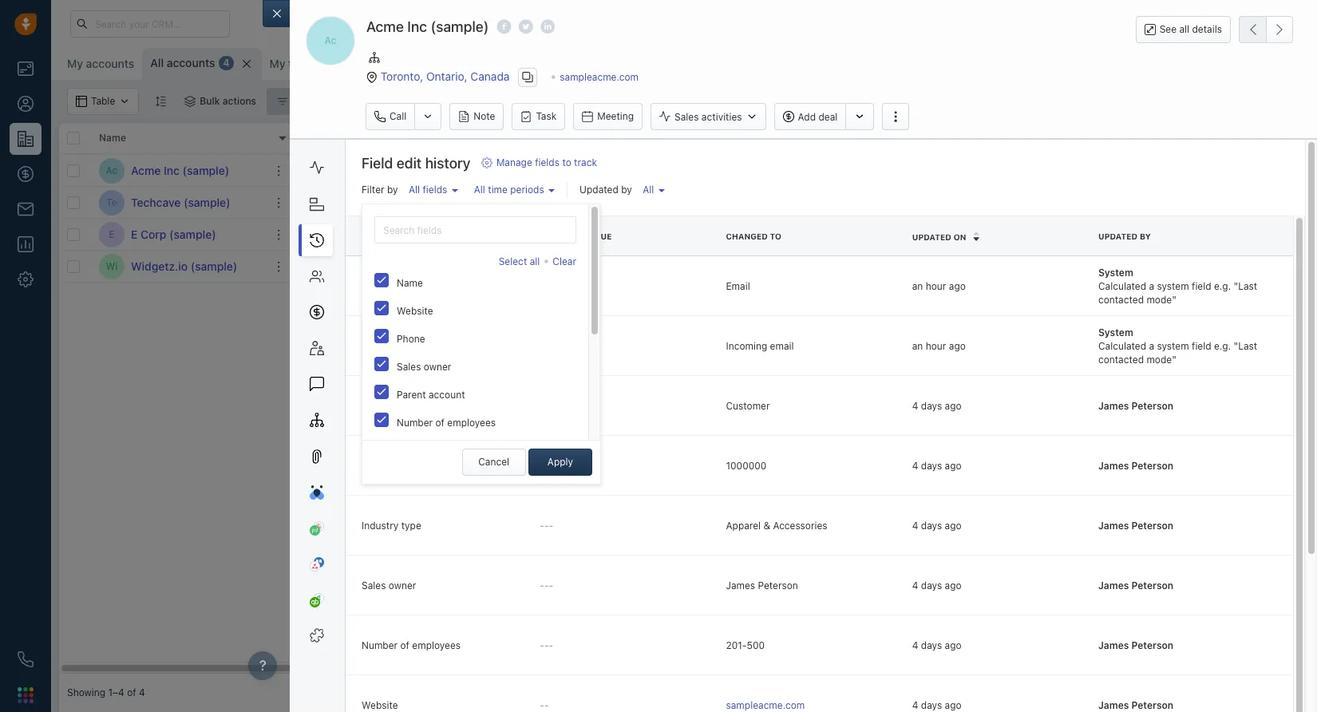 Task type: locate. For each thing, give the bounding box(es) containing it.
0 vertical spatial $
[[546, 163, 554, 177]]

4 days ago for 201-500
[[913, 640, 962, 652]]

1 horizontal spatial annual
[[397, 445, 428, 457]]

all up sampletechcave.com link
[[474, 184, 486, 196]]

100
[[558, 163, 580, 177]]

1 row group from the left
[[59, 155, 299, 283]]

1 horizontal spatial sampleacme.com link
[[560, 71, 639, 83]]

2 horizontal spatial sampleacme.com
[[726, 700, 805, 712]]

0 vertical spatial hour
[[926, 280, 947, 292]]

more...
[[424, 58, 457, 69]]

0 horizontal spatial activity
[[384, 280, 417, 292]]

press space to select this row. row containing $ 3,200
[[299, 187, 1169, 219]]

---
[[540, 460, 554, 472], [540, 520, 554, 532], [540, 580, 554, 592], [540, 640, 554, 652]]

1 vertical spatial field
[[362, 232, 385, 242]]

--- for industry type
[[540, 520, 554, 532]]

last for last contacted mode
[[362, 340, 381, 352]]

owner down industry type
[[389, 580, 416, 592]]

accounts right territory
[[335, 57, 383, 70]]

click
[[1034, 227, 1056, 239], [435, 228, 457, 240], [914, 228, 937, 240]]

0 vertical spatial ac
[[325, 35, 337, 47]]

2 e.g. from the top
[[1215, 340, 1232, 352]]

3 --- from the top
[[540, 580, 554, 592]]

2 mode" from the top
[[1147, 354, 1177, 366]]

1 horizontal spatial of
[[401, 640, 410, 652]]

all right "see"
[[1180, 23, 1190, 35]]

fields inside 'link'
[[535, 157, 560, 169]]

-
[[540, 460, 545, 472], [545, 460, 549, 472], [549, 460, 554, 472], [540, 520, 545, 532], [545, 520, 549, 532], [549, 520, 554, 532], [540, 580, 545, 592], [545, 580, 549, 592], [549, 580, 554, 592], [540, 640, 545, 652], [545, 640, 549, 652], [549, 640, 554, 652], [540, 700, 545, 712], [545, 700, 549, 712]]

james for website
[[1099, 700, 1130, 712]]

inc down name row
[[164, 163, 180, 177]]

1 vertical spatial sampleacme.com link
[[426, 164, 505, 176]]

1 horizontal spatial owner
[[424, 361, 452, 373]]

system
[[1158, 280, 1190, 292], [1158, 340, 1190, 352]]

a for email
[[1150, 280, 1155, 292]]

0 vertical spatial an hour ago
[[913, 280, 966, 292]]

an hour ago
[[913, 280, 966, 292], [913, 340, 966, 352]]

ago for incoming email
[[949, 340, 966, 352]]

a for incoming email
[[1150, 340, 1155, 352]]

1 vertical spatial $
[[546, 195, 554, 209]]

fields for all
[[423, 184, 448, 196]]

1 last from the top
[[362, 280, 381, 292]]

days inside press space to select this row. row
[[897, 260, 918, 272]]

activity
[[810, 132, 845, 144], [384, 280, 417, 292]]

sampleacme.com link down 500
[[726, 700, 805, 712]]

ago for customer
[[945, 400, 962, 412]]

activity for next
[[810, 132, 845, 144]]

+ click to add down sampletechcave.com link
[[426, 228, 489, 240]]

my territory accounts button
[[262, 48, 389, 80], [270, 57, 383, 70]]

1 vertical spatial ac
[[106, 164, 118, 176]]

1 cell from the left
[[778, 155, 898, 186]]

name up te
[[99, 132, 126, 144]]

2 a from the top
[[1150, 340, 1155, 352]]

fields down history
[[423, 184, 448, 196]]

bulk
[[200, 95, 220, 107]]

annual revenue down "parent account"
[[397, 445, 467, 457]]

manage
[[497, 157, 533, 169]]

activity down name
[[384, 280, 417, 292]]

0 vertical spatial phone
[[1025, 132, 1055, 144]]

industry type
[[362, 520, 421, 532]]

task
[[536, 110, 557, 122]]

0 horizontal spatial phone
[[397, 333, 425, 345]]

e
[[131, 227, 138, 241], [109, 228, 115, 240]]

add
[[798, 111, 816, 123], [795, 228, 813, 240], [1095, 414, 1119, 428]]

to
[[563, 157, 572, 169], [1059, 227, 1068, 239], [460, 228, 469, 240], [939, 228, 948, 240], [770, 232, 782, 242], [1160, 414, 1172, 428], [1222, 428, 1234, 442]]

system for incoming email
[[1099, 326, 1134, 338]]

add inside add filters to narrow down the accounts you want to see.
[[1095, 414, 1119, 428]]

last for last activity type
[[362, 280, 381, 292]]

1 field from the top
[[1192, 280, 1212, 292]]

"last
[[1234, 280, 1258, 292], [1234, 340, 1258, 352]]

press space to select this row. row down e corp (sample) link
[[59, 251, 299, 283]]

0 horizontal spatial all
[[530, 256, 540, 268]]

0 horizontal spatial acme inc (sample)
[[131, 163, 229, 177]]

sampleacme.com down 500
[[726, 700, 805, 712]]

add left deal
[[798, 111, 816, 123]]

$ 3,200
[[546, 195, 592, 209]]

peterson for business type
[[1132, 400, 1174, 412]]

1 vertical spatial annual
[[362, 460, 393, 472]]

0 vertical spatial employees
[[448, 417, 496, 429]]

"last for incoming email
[[1234, 340, 1258, 352]]

annual up industry
[[362, 460, 393, 472]]

peterson for website
[[1132, 700, 1174, 712]]

my for my accounts
[[67, 57, 83, 70]]

sampleacme.com up sampletechcave.com link
[[426, 164, 505, 176]]

annual down business type
[[397, 445, 428, 457]]

sales owner down last contacted mode
[[397, 361, 452, 373]]

1 vertical spatial acme inc (sample)
[[131, 163, 229, 177]]

all inside "select all" link
[[530, 256, 540, 268]]

days for apparel & accessories
[[922, 520, 943, 532]]

1 $ from the top
[[546, 163, 554, 177]]

1 vertical spatial an
[[913, 340, 924, 352]]

james peterson for business type
[[1099, 400, 1174, 412]]

sales owner
[[666, 132, 723, 144], [397, 361, 452, 373], [362, 580, 416, 592]]

+ click to add up due in 2 days
[[906, 228, 968, 240]]

1 system calculated a system field e.g. "last contacted mode" from the top
[[1099, 267, 1258, 306]]

1 horizontal spatial phone
[[1025, 132, 1055, 144]]

2 horizontal spatial owner
[[694, 132, 723, 144]]

2 field from the top
[[1192, 340, 1212, 352]]

0 vertical spatial website
[[426, 132, 465, 144]]

manage fields to track
[[497, 157, 597, 169]]

0 vertical spatial owner
[[694, 132, 723, 144]]

0 horizontal spatial sampleacme.com link
[[426, 164, 505, 176]]

1 vertical spatial tags
[[397, 473, 418, 485]]

2 calculated from the top
[[1099, 340, 1147, 352]]

press space to select this row. row down activities
[[299, 155, 1169, 187]]

name down name
[[397, 278, 423, 290]]

2 row group from the left
[[299, 155, 1169, 283]]

1 vertical spatial add
[[795, 228, 813, 240]]

Search your CRM... text field
[[70, 10, 230, 38]]

1 vertical spatial a
[[1150, 340, 1155, 352]]

+ click to add up 5036153947
[[1025, 227, 1088, 239]]

sales down the sales activities
[[666, 132, 692, 144]]

field
[[1192, 280, 1212, 292], [1192, 340, 1212, 352]]

peterson for industry type
[[1132, 520, 1174, 532]]

related
[[307, 132, 342, 144]]

2 hour from the top
[[926, 340, 947, 352]]

sampleacme.com up 'meeting' button
[[560, 71, 639, 83]]

grid
[[59, 123, 1169, 674]]

j image
[[307, 222, 333, 247]]

ac
[[325, 35, 337, 47], [106, 164, 118, 176]]

add for add deal
[[798, 111, 816, 123]]

+ left updated on
[[906, 228, 912, 240]]

$ for $ 3,200
[[546, 195, 554, 209]]

previous
[[540, 232, 583, 242]]

press space to select this row. row up widgetz.io (sample)
[[59, 219, 299, 251]]

all down field edit history
[[409, 184, 420, 196]]

acme inc (sample) down name row
[[131, 163, 229, 177]]

1 vertical spatial system calculated a system field e.g. "last contacted mode"
[[1099, 326, 1258, 366]]

1 hour from the top
[[926, 280, 947, 292]]

number of employees
[[397, 417, 496, 429], [362, 640, 461, 652]]

sampleacme.com link up 'meeting' button
[[560, 71, 639, 83]]

track
[[574, 157, 597, 169]]

all for fields
[[409, 184, 420, 196]]

type right "business"
[[405, 400, 425, 412]]

0 horizontal spatial click
[[435, 228, 457, 240]]

e.g. for email
[[1215, 280, 1232, 292]]

$ for $ 5,600
[[546, 259, 554, 273]]

add inside button
[[798, 111, 816, 123]]

corp
[[141, 227, 166, 241]]

2 vertical spatial of
[[127, 687, 136, 699]]

peterson for annual revenue
[[1132, 460, 1174, 472]]

0 vertical spatial all
[[1180, 23, 1190, 35]]

accounts up container_wx8msf4aqz5i3rn1 image
[[167, 56, 215, 69]]

an hour ago for incoming email
[[913, 340, 966, 352]]

number
[[397, 417, 433, 429], [362, 640, 398, 652]]

1 vertical spatial sales owner
[[397, 361, 452, 373]]

ago for apparel & accessories
[[945, 520, 962, 532]]

0 horizontal spatial updated by
[[580, 184, 632, 196]]

all
[[150, 56, 164, 69], [643, 184, 654, 196], [409, 184, 420, 196], [474, 184, 486, 196]]

0 vertical spatial inc
[[408, 18, 427, 35]]

1 horizontal spatial + click to add
[[906, 228, 968, 240]]

press space to select this row. row up techcave (sample)
[[59, 155, 299, 187]]

acme inc (sample) up 3 more... button
[[367, 18, 489, 35]]

click left on
[[914, 228, 937, 240]]

employees
[[448, 417, 496, 429], [412, 640, 461, 652]]

activity for last
[[384, 280, 417, 292]]

1 vertical spatial calculated
[[1099, 340, 1147, 352]]

2 system from the top
[[1158, 340, 1190, 352]]

details
[[1193, 23, 1223, 35]]

1 my from the left
[[67, 57, 83, 70]]

click up 5036153947
[[1034, 227, 1056, 239]]

+ right changed to
[[786, 228, 792, 240]]

email
[[726, 280, 750, 292]]

name
[[387, 232, 412, 242]]

(sample)
[[431, 18, 489, 35], [183, 163, 229, 177], [184, 195, 231, 209], [169, 227, 216, 241], [191, 259, 237, 273]]

2 4 days ago from the top
[[913, 460, 962, 472]]

1 vertical spatial field
[[1192, 340, 1212, 352]]

my
[[67, 57, 83, 70], [270, 57, 286, 70]]

add left 'filters' in the right of the page
[[1095, 414, 1119, 428]]

2 "last from the top
[[1234, 340, 1258, 352]]

sampletechcave.com
[[426, 196, 522, 208]]

$ left 100
[[546, 163, 554, 177]]

to left the track
[[563, 157, 572, 169]]

4 days ago
[[913, 400, 962, 412], [913, 460, 962, 472], [913, 520, 962, 532], [913, 580, 962, 592], [913, 640, 962, 652], [913, 700, 962, 712]]

1 vertical spatial fields
[[423, 184, 448, 196]]

system calculated a system field e.g. "last contacted mode" for email
[[1099, 267, 1258, 306]]

type
[[419, 280, 439, 292], [405, 400, 425, 412], [401, 520, 421, 532]]

0 vertical spatial mode"
[[1147, 294, 1177, 306]]

history
[[425, 155, 471, 172]]

e down te
[[109, 228, 115, 240]]

owner down the sales activities
[[694, 132, 723, 144]]

1 a from the top
[[1150, 280, 1155, 292]]

press space to select this row. row down changed
[[299, 251, 1169, 283]]

(sample) down the acme inc (sample) link
[[184, 195, 231, 209]]

0 horizontal spatial my
[[67, 57, 83, 70]]

press space to select this row. row
[[59, 155, 299, 187], [299, 155, 1169, 187], [59, 187, 299, 219], [299, 187, 1169, 219], [59, 219, 299, 251], [299, 219, 1169, 251], [59, 251, 299, 283], [299, 251, 1169, 283]]

--- for annual revenue
[[540, 460, 554, 472]]

1 vertical spatial all
[[530, 256, 540, 268]]

last contacted mode
[[362, 340, 457, 352]]

1 vertical spatial type
[[405, 400, 425, 412]]

field for incoming email
[[1192, 340, 1212, 352]]

website inside grid
[[426, 132, 465, 144]]

facebook circled image
[[497, 18, 511, 35]]

0 horizontal spatial owner
[[389, 580, 416, 592]]

my for my territory accounts
[[270, 57, 286, 70]]

2 an hour ago from the top
[[913, 340, 966, 352]]

all
[[1180, 23, 1190, 35], [530, 256, 540, 268]]

showing
[[67, 687, 106, 699]]

inc inside press space to select this row. row
[[164, 163, 180, 177]]

2 system calculated a system field e.g. "last contacted mode" from the top
[[1099, 326, 1258, 366]]

row group
[[59, 155, 299, 283], [299, 155, 1169, 283]]

6 4 days ago from the top
[[913, 700, 962, 712]]

2 cell from the left
[[898, 155, 1018, 186]]

1 horizontal spatial fields
[[535, 157, 560, 169]]

type for business type
[[405, 400, 425, 412]]

calculated for incoming email
[[1099, 340, 1147, 352]]

1 vertical spatial system
[[1158, 340, 1190, 352]]

account
[[429, 389, 465, 401]]

activity down deal
[[810, 132, 845, 144]]

(sample) up techcave (sample)
[[183, 163, 229, 177]]

acme
[[367, 18, 404, 35], [131, 163, 161, 177]]

1 field from the top
[[362, 155, 393, 172]]

sales
[[675, 111, 699, 123], [666, 132, 692, 144], [397, 361, 421, 373], [362, 580, 386, 592]]

2 system from the top
[[1099, 326, 1134, 338]]

2 vertical spatial website
[[362, 700, 398, 712]]

1 horizontal spatial my
[[270, 57, 286, 70]]

0 vertical spatial of
[[436, 417, 445, 429]]

system for email
[[1158, 280, 1190, 292]]

apparel & accessories
[[726, 520, 828, 532]]

2 vertical spatial contacted
[[1099, 354, 1145, 366]]

1 calculated from the top
[[1099, 280, 1147, 292]]

ac up my territory accounts
[[325, 35, 337, 47]]

ontario,
[[426, 69, 468, 83]]

2 --- from the top
[[540, 520, 554, 532]]

2 an from the top
[[913, 340, 924, 352]]

dialog containing acme inc (sample)
[[263, 0, 1318, 712]]

1 system from the top
[[1099, 267, 1134, 279]]

0 vertical spatial revenue
[[431, 445, 467, 457]]

field left name
[[362, 232, 385, 242]]

all right select at the left
[[530, 256, 540, 268]]

accounts
[[167, 56, 215, 69], [86, 57, 134, 70], [335, 57, 383, 70], [1108, 428, 1162, 442]]

0 vertical spatial system calculated a system field e.g. "last contacted mode"
[[1099, 267, 1258, 306]]

accessories
[[773, 520, 828, 532]]

name row
[[59, 123, 299, 155]]

contacted
[[1099, 294, 1145, 306], [384, 340, 429, 352], [1099, 354, 1145, 366]]

press space to select this row. row containing e corp (sample)
[[59, 219, 299, 251]]

0 vertical spatial "last
[[1234, 280, 1258, 292]]

parent account
[[397, 389, 465, 401]]

1 vertical spatial of
[[401, 640, 410, 652]]

industry
[[362, 520, 399, 532]]

1 vertical spatial e.g.
[[1215, 340, 1232, 352]]

owner down mode
[[424, 361, 452, 373]]

1 horizontal spatial click
[[914, 228, 937, 240]]

all inside see all details button
[[1180, 23, 1190, 35]]

annual revenue
[[397, 445, 467, 457], [362, 460, 431, 472]]

1 vertical spatial hour
[[926, 340, 947, 352]]

revenue down business type
[[395, 460, 431, 472]]

4 for industry type
[[913, 520, 919, 532]]

james for annual revenue
[[1099, 460, 1130, 472]]

1 vertical spatial contacted
[[384, 340, 429, 352]]

1 an hour ago from the top
[[913, 280, 966, 292]]

amount
[[602, 132, 637, 144]]

ago for james peterson
[[945, 580, 962, 592]]

sales activities button
[[651, 103, 774, 130], [651, 103, 766, 130]]

0 vertical spatial field
[[362, 155, 393, 172]]

field up "filter by"
[[362, 155, 393, 172]]

all down search your crm... text box
[[150, 56, 164, 69]]

widgetz.io
[[131, 259, 188, 273]]

container_wx8msf4aqz5i3rn1 image
[[277, 96, 288, 107]]

1 horizontal spatial all
[[1180, 23, 1190, 35]]

all accounts link
[[150, 55, 215, 71]]

press space to select this row. row up changed
[[299, 187, 1169, 219]]

accounts left you
[[1108, 428, 1162, 442]]

1 e.g. from the top
[[1215, 280, 1232, 292]]

press space to select this row. row containing $ 100
[[299, 155, 1169, 187]]

2 field from the top
[[362, 232, 385, 242]]

3
[[416, 58, 422, 69]]

freshworks switcher image
[[18, 687, 34, 703]]

+ up 5036153947
[[1025, 227, 1032, 239]]

0 vertical spatial system
[[1158, 280, 1190, 292]]

4 4 days ago from the top
[[913, 580, 962, 592]]

e left the corp
[[131, 227, 138, 241]]

2 vertical spatial type
[[401, 520, 421, 532]]

1 vertical spatial system
[[1099, 326, 1134, 338]]

type right industry
[[401, 520, 421, 532]]

sampleacme.com link inside press space to select this row. row
[[426, 164, 505, 176]]

apply button
[[529, 449, 593, 476]]

calculated
[[1099, 280, 1147, 292], [1099, 340, 1147, 352]]

cell
[[778, 155, 898, 186], [898, 155, 1018, 186], [1018, 155, 1137, 186]]

1 vertical spatial activity
[[384, 280, 417, 292]]

$ left 5,600
[[546, 259, 554, 273]]

acme up techcave
[[131, 163, 161, 177]]

to right changed
[[770, 232, 782, 242]]

0 vertical spatial acme
[[367, 18, 404, 35]]

business
[[362, 400, 402, 412]]

last up "business"
[[362, 340, 381, 352]]

type up mode
[[419, 280, 439, 292]]

all inside button
[[474, 184, 486, 196]]

ac up te
[[106, 164, 118, 176]]

1 --- from the top
[[540, 460, 554, 472]]

0 vertical spatial an
[[913, 280, 924, 292]]

1 mode" from the top
[[1147, 294, 1177, 306]]

click down sampletechcave.com link
[[435, 228, 457, 240]]

row group containing $ 100
[[299, 155, 1169, 283]]

select all link
[[499, 252, 540, 272]]

system for incoming email
[[1158, 340, 1190, 352]]

sales inside grid
[[666, 132, 692, 144]]

4 --- from the top
[[540, 640, 554, 652]]

all for time
[[474, 184, 486, 196]]

2 $ from the top
[[546, 195, 554, 209]]

james peterson for industry type
[[1099, 520, 1174, 532]]

2 vertical spatial owner
[[389, 580, 416, 592]]

$ for $ 100
[[546, 163, 554, 177]]

last down the field name
[[362, 280, 381, 292]]

annual revenue down business type
[[362, 460, 431, 472]]

3 4 days ago from the top
[[913, 520, 962, 532]]

2 my from the left
[[270, 57, 286, 70]]

1 horizontal spatial updated
[[913, 232, 952, 242]]

(sample) down e corp (sample) link
[[191, 259, 237, 273]]

1 horizontal spatial activity
[[810, 132, 845, 144]]

bulk actions button
[[174, 88, 267, 115]]

add left task
[[795, 228, 813, 240]]

by for all fields link
[[387, 184, 398, 196]]

$ left 3,200
[[546, 195, 554, 209]]

dialog
[[263, 0, 1318, 712]]

my accounts
[[67, 57, 134, 70]]

tags inside grid
[[906, 132, 928, 144]]

sampleacme.com link up sampletechcave.com link
[[426, 164, 505, 176]]

press space to select this row. row up email
[[299, 219, 1169, 251]]

1 vertical spatial owner
[[424, 361, 452, 373]]

sales owner down industry type
[[362, 580, 416, 592]]

press space to select this row. row containing acme inc (sample)
[[59, 155, 299, 187]]

updated
[[580, 184, 619, 196], [1099, 232, 1138, 242], [913, 232, 952, 242]]

1 4 days ago from the top
[[913, 400, 962, 412]]

0 vertical spatial acme inc (sample)
[[367, 18, 489, 35]]

0 vertical spatial annual revenue
[[397, 445, 467, 457]]

1 horizontal spatial e
[[131, 227, 138, 241]]

press space to select this row. row up "e corp (sample)"
[[59, 187, 299, 219]]

inc up '3'
[[408, 18, 427, 35]]

0 horizontal spatial inc
[[164, 163, 180, 177]]

phone inside grid
[[1025, 132, 1055, 144]]

1 vertical spatial acme
[[131, 163, 161, 177]]

1 an from the top
[[913, 280, 924, 292]]

days for james peterson
[[922, 580, 943, 592]]

name
[[99, 132, 126, 144], [397, 278, 423, 290]]

revenue left cancel
[[431, 445, 467, 457]]

clear link
[[553, 252, 577, 272]]

filters
[[1122, 414, 1156, 428]]

apply
[[548, 456, 574, 468]]

see.
[[1237, 428, 1262, 442]]

ac inside button
[[325, 35, 337, 47]]

1 system from the top
[[1158, 280, 1190, 292]]

1 vertical spatial inc
[[164, 163, 180, 177]]

--- for sales owner
[[540, 580, 554, 592]]

an
[[913, 280, 924, 292], [913, 340, 924, 352]]

acme up toronto,
[[367, 18, 404, 35]]

0 horizontal spatial by
[[387, 184, 398, 196]]

0 vertical spatial field
[[1192, 280, 1212, 292]]

1 "last from the top
[[1234, 280, 1258, 292]]

james for sales owner
[[1099, 580, 1130, 592]]

1 vertical spatial "last
[[1234, 340, 1258, 352]]

0 horizontal spatial sampleacme.com
[[426, 164, 505, 176]]

5 4 days ago from the top
[[913, 640, 962, 652]]

3 $ from the top
[[546, 259, 554, 273]]

to left on
[[939, 228, 948, 240]]

Search fields text field
[[375, 217, 577, 244]]

press space to select this row. row containing techcave (sample)
[[59, 187, 299, 219]]

james
[[685, 228, 715, 240], [685, 260, 715, 272], [1099, 400, 1130, 412], [1099, 460, 1130, 472], [1099, 520, 1130, 532], [726, 580, 756, 592], [1099, 580, 1130, 592], [1099, 640, 1130, 652], [1099, 700, 1130, 712]]

4 days ago for apparel & accessories
[[913, 520, 962, 532]]

filter
[[362, 184, 385, 196]]

sales owner down the sales activities
[[666, 132, 723, 144]]

1 horizontal spatial acme inc (sample)
[[367, 18, 489, 35]]

field
[[362, 155, 393, 172], [362, 232, 385, 242]]

0 vertical spatial tags
[[906, 132, 928, 144]]

james peterson
[[685, 228, 757, 240], [685, 260, 757, 272], [1099, 400, 1174, 412], [1099, 460, 1174, 472], [1099, 520, 1174, 532], [726, 580, 798, 592], [1099, 580, 1174, 592], [1099, 640, 1174, 652], [1099, 700, 1174, 712]]

fields down open at the left of page
[[535, 157, 560, 169]]

2 last from the top
[[362, 340, 381, 352]]

1 horizontal spatial sampleacme.com
[[560, 71, 639, 83]]



Task type: vqa. For each thing, say whether or not it's contained in the screenshot.
4 related to Number of employees
yes



Task type: describe. For each thing, give the bounding box(es) containing it.
0 vertical spatial sampleacme.com
[[560, 71, 639, 83]]

james peterson for annual revenue
[[1099, 460, 1174, 472]]

hour for email
[[926, 280, 947, 292]]

e corp (sample)
[[131, 227, 216, 241]]

e for e corp (sample)
[[131, 227, 138, 241]]

to inside 'link'
[[563, 157, 572, 169]]

changed
[[726, 232, 768, 242]]

calculated for email
[[1099, 280, 1147, 292]]

next
[[786, 132, 808, 144]]

1 vertical spatial number
[[362, 640, 398, 652]]

"last for email
[[1234, 280, 1258, 292]]

add inside press space to select this row. row
[[795, 228, 813, 240]]

acme inside press space to select this row. row
[[131, 163, 161, 177]]

canada
[[471, 69, 510, 83]]

james peterson for number of employees
[[1099, 640, 1174, 652]]

1 vertical spatial revenue
[[395, 460, 431, 472]]

0 vertical spatial number
[[397, 417, 433, 429]]

value
[[585, 232, 612, 242]]

$ 100
[[546, 163, 580, 177]]

last activity type
[[362, 280, 439, 292]]

task button
[[512, 103, 566, 130]]

1 horizontal spatial inc
[[408, 18, 427, 35]]

select
[[499, 256, 527, 268]]

linkedin circled image
[[541, 18, 555, 35]]

ago for 201-500
[[945, 640, 962, 652]]

clear
[[553, 256, 577, 268]]

cancel
[[479, 456, 510, 468]]

toronto, ontario, canada link
[[381, 69, 510, 83]]

all accounts 4
[[150, 56, 230, 69]]

actions
[[223, 95, 256, 107]]

previous value
[[540, 232, 612, 242]]

deals
[[574, 132, 599, 144]]

field for email
[[1192, 280, 1212, 292]]

apparel
[[726, 520, 761, 532]]

filter by
[[362, 184, 398, 196]]

1 vertical spatial employees
[[412, 640, 461, 652]]

hour for incoming email
[[926, 340, 947, 352]]

all time periods button
[[470, 180, 559, 200]]

james peterson for sales owner
[[1099, 580, 1174, 592]]

grid containing $ 100
[[59, 123, 1169, 674]]

system for email
[[1099, 267, 1134, 279]]

1 horizontal spatial updated by
[[1099, 232, 1152, 242]]

row group containing acme inc (sample)
[[59, 155, 299, 283]]

acme inc (sample) link
[[131, 163, 229, 178]]

add deal button
[[774, 103, 846, 130]]

see all details button
[[1136, 16, 1232, 43]]

due in 2 days
[[858, 260, 918, 272]]

periods
[[511, 184, 544, 196]]

on
[[954, 232, 967, 242]]

press space to select this row. row containing + click to add
[[299, 219, 1169, 251]]

by for all link
[[621, 184, 632, 196]]

&
[[764, 520, 771, 532]]

peterson for sales owner
[[1132, 580, 1174, 592]]

sampletechcave.com link
[[426, 196, 522, 208]]

sampleacme.com inside grid
[[426, 164, 505, 176]]

1000000
[[726, 460, 767, 472]]

2 vertical spatial sales owner
[[362, 580, 416, 592]]

field for field name
[[362, 232, 385, 242]]

business type
[[362, 400, 425, 412]]

an hour ago for email
[[913, 280, 966, 292]]

container_wx8msf4aqz5i3rn1 image
[[185, 96, 196, 107]]

meeting button
[[574, 103, 643, 130]]

sales down industry
[[362, 580, 386, 592]]

2 horizontal spatial by
[[1140, 232, 1152, 242]]

1 vertical spatial number of employees
[[362, 640, 461, 652]]

4 days ago for 1000000
[[913, 460, 962, 472]]

accounts inside add filters to narrow down the accounts you want to see.
[[1108, 428, 1162, 442]]

phone image
[[18, 652, 34, 668]]

0 horizontal spatial updated
[[580, 184, 619, 196]]

0 horizontal spatial add
[[472, 228, 489, 240]]

(sample) up widgetz.io (sample)
[[169, 227, 216, 241]]

5036153947 link
[[1025, 258, 1084, 275]]

e for e
[[109, 228, 115, 240]]

press space to select this row. row containing widgetz.io (sample)
[[59, 251, 299, 283]]

2 vertical spatial sampleacme.com link
[[726, 700, 805, 712]]

all for accounts
[[150, 56, 164, 69]]

all right 3,200
[[643, 184, 654, 196]]

twitter circled image
[[519, 18, 533, 35]]

related contacts
[[307, 132, 386, 144]]

down
[[1219, 414, 1252, 428]]

changed to
[[726, 232, 782, 242]]

toronto,
[[381, 69, 423, 83]]

incoming
[[726, 340, 768, 352]]

0 vertical spatial updated by
[[580, 184, 632, 196]]

to left see.
[[1222, 428, 1234, 442]]

2 horizontal spatial click
[[1034, 227, 1056, 239]]

ac inside row
[[106, 164, 118, 176]]

sales down last contacted mode
[[397, 361, 421, 373]]

4 for website
[[913, 700, 919, 712]]

+ right name
[[426, 228, 433, 240]]

all for select
[[530, 256, 540, 268]]

0 vertical spatial number of employees
[[397, 417, 496, 429]]

field for field edit history
[[362, 155, 393, 172]]

0 vertical spatial type
[[419, 280, 439, 292]]

--- for number of employees
[[540, 640, 554, 652]]

manage fields to track link
[[481, 156, 597, 170]]

acme inc (sample) inside grid
[[131, 163, 229, 177]]

type for industry type
[[401, 520, 421, 532]]

e corp (sample) link
[[131, 226, 216, 242]]

sales activities
[[675, 111, 742, 123]]

cancel button
[[462, 449, 526, 476]]

days for 1000000
[[922, 460, 943, 472]]

techcave (sample)
[[131, 195, 231, 209]]

see
[[1160, 23, 1177, 35]]

bulk actions
[[200, 95, 256, 107]]

4 for number of employees
[[913, 640, 919, 652]]

updated on
[[913, 232, 967, 242]]

to down sampletechcave.com link
[[460, 228, 469, 240]]

add for add filters to narrow down the accounts you want to see.
[[1095, 414, 1119, 428]]

2 horizontal spatial of
[[436, 417, 445, 429]]

mode" for email
[[1147, 294, 1177, 306]]

0 horizontal spatial annual
[[362, 460, 393, 472]]

201-
[[726, 640, 747, 652]]

days for 201-500
[[922, 640, 943, 652]]

4 for business type
[[913, 400, 919, 412]]

email
[[770, 340, 794, 352]]

add deal
[[798, 111, 838, 123]]

an for incoming email
[[913, 340, 924, 352]]

all for see
[[1180, 23, 1190, 35]]

4 for sales owner
[[913, 580, 919, 592]]

peterson for number of employees
[[1132, 640, 1174, 652]]

ago for email
[[949, 280, 966, 292]]

sales owner inside grid
[[666, 132, 723, 144]]

201-500
[[726, 640, 765, 652]]

sales left activities
[[675, 111, 699, 123]]

press space to select this row. row containing $ 5,600
[[299, 251, 1169, 283]]

4 days ago for james peterson
[[913, 580, 962, 592]]

name inside row
[[99, 132, 126, 144]]

contacted for incoming email
[[1099, 354, 1145, 366]]

ac button
[[306, 16, 355, 65]]

--
[[540, 700, 549, 712]]

1 vertical spatial name
[[397, 278, 423, 290]]

0 vertical spatial sampleacme.com link
[[560, 71, 639, 83]]

+ add task
[[786, 228, 834, 240]]

field edit history
[[362, 155, 471, 172]]

s image
[[307, 190, 333, 215]]

an for email
[[913, 280, 924, 292]]

3,200
[[558, 195, 592, 209]]

1–4
[[108, 687, 124, 699]]

1 vertical spatial website
[[397, 305, 433, 317]]

1 horizontal spatial add
[[951, 228, 968, 240]]

phone element
[[10, 644, 42, 676]]

parent
[[397, 389, 426, 401]]

l image
[[307, 158, 333, 183]]

$ 5,600
[[546, 259, 592, 273]]

all link
[[639, 180, 669, 200]]

system calculated a system field e.g. "last contacted mode" for incoming email
[[1099, 326, 1258, 366]]

0 horizontal spatial + click to add
[[426, 228, 489, 240]]

techcave
[[131, 195, 181, 209]]

james for industry type
[[1099, 520, 1130, 532]]

all fields link
[[405, 180, 462, 200]]

0 horizontal spatial of
[[127, 687, 136, 699]]

2 horizontal spatial + click to add
[[1025, 227, 1088, 239]]

activities
[[702, 111, 742, 123]]

send email image
[[1160, 17, 1171, 31]]

call link
[[366, 103, 415, 130]]

james for business type
[[1099, 400, 1130, 412]]

j image
[[307, 254, 333, 279]]

2 horizontal spatial updated
[[1099, 232, 1138, 242]]

you
[[1165, 428, 1187, 442]]

territory
[[288, 57, 332, 70]]

time
[[488, 184, 508, 196]]

2 horizontal spatial add
[[1071, 227, 1088, 239]]

te
[[106, 196, 117, 208]]

to up 5036153947
[[1059, 227, 1068, 239]]

accounts down search your crm... text box
[[86, 57, 134, 70]]

e.g. for incoming email
[[1215, 340, 1232, 352]]

note
[[474, 110, 495, 122]]

james peterson for website
[[1099, 700, 1174, 712]]

days for customer
[[922, 400, 943, 412]]

contacts
[[345, 132, 386, 144]]

task
[[815, 228, 834, 240]]

500
[[747, 640, 765, 652]]

techcave (sample) link
[[131, 194, 231, 210]]

owner inside grid
[[694, 132, 723, 144]]

mode
[[432, 340, 457, 352]]

4 inside all accounts 4
[[223, 57, 230, 69]]

4 days ago for customer
[[913, 400, 962, 412]]

4 for annual revenue
[[913, 460, 919, 472]]

ago for 1000000
[[945, 460, 962, 472]]

james for number of employees
[[1099, 640, 1130, 652]]

contacted for email
[[1099, 294, 1145, 306]]

all time periods
[[474, 184, 544, 196]]

want
[[1190, 428, 1219, 442]]

1 vertical spatial annual revenue
[[362, 460, 431, 472]]

due
[[858, 260, 875, 272]]

mode" for incoming email
[[1147, 354, 1177, 366]]

o
[[485, 58, 493, 70]]

0 horizontal spatial tags
[[397, 473, 418, 485]]

note button
[[450, 103, 504, 130]]

3 cell from the left
[[1018, 155, 1137, 186]]

in
[[878, 260, 886, 272]]

fields for manage
[[535, 157, 560, 169]]

all fields
[[409, 184, 448, 196]]

(sample) up ⌘
[[431, 18, 489, 35]]

to right 'filters' in the right of the page
[[1160, 414, 1172, 428]]



